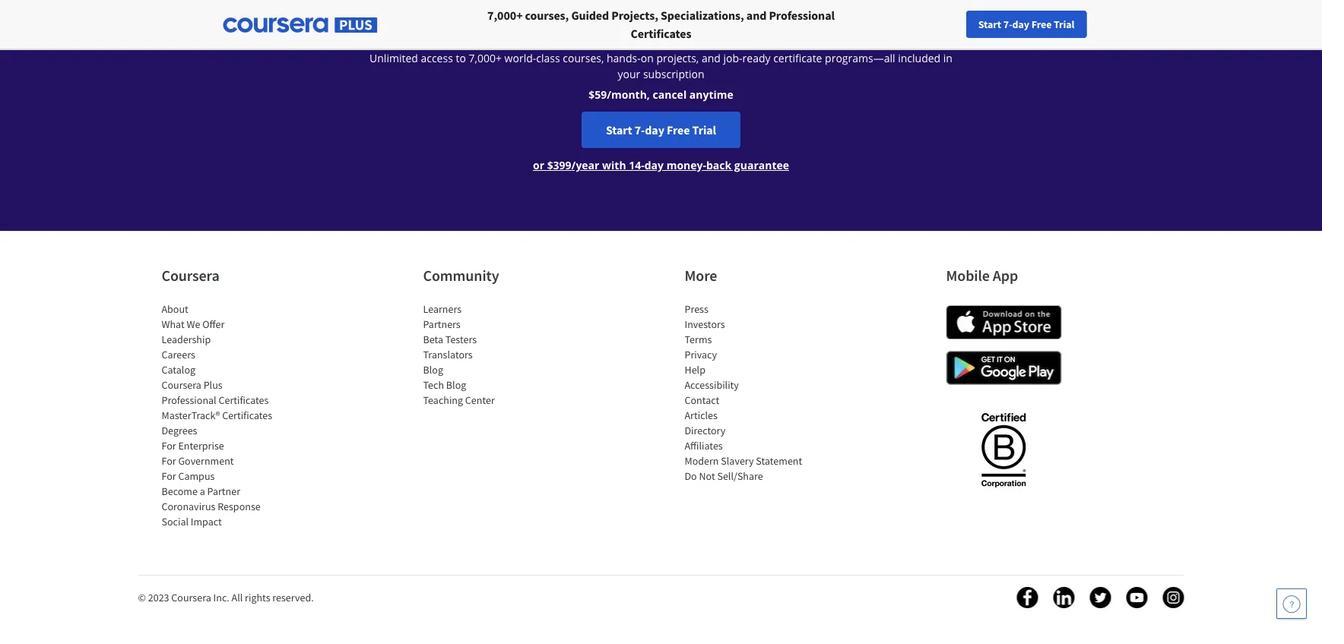 Task type: vqa. For each thing, say whether or not it's contained in the screenshot.
'Testimonials' link
no



Task type: locate. For each thing, give the bounding box(es) containing it.
1 vertical spatial your
[[618, 67, 640, 81]]

0 vertical spatial 7,000+
[[487, 8, 523, 23]]

free
[[1031, 17, 1052, 31], [667, 122, 690, 138]]

7- left new
[[1003, 17, 1012, 31]]

blog up tech at the left bottom of page
[[423, 363, 443, 377]]

certificates down professional certificates link on the left of the page
[[222, 409, 272, 423]]

professional
[[769, 8, 835, 23], [162, 394, 216, 407]]

inc.
[[213, 591, 229, 605]]

new
[[1042, 17, 1062, 31]]

0 vertical spatial courses,
[[525, 8, 569, 23]]

start up the with
[[606, 122, 632, 138]]

coursera plus image for courses,
[[223, 18, 377, 33]]

0 vertical spatial and
[[746, 8, 767, 23]]

get it on google play image
[[946, 351, 1062, 385]]

learners
[[423, 303, 462, 316]]

0 vertical spatial 7-
[[1003, 17, 1012, 31]]

become a partner link
[[162, 485, 240, 499]]

trial down anytime
[[692, 122, 716, 138]]

start
[[978, 17, 1001, 31], [606, 122, 632, 138]]

0 vertical spatial start 7-day free trial
[[978, 17, 1075, 31]]

certificates inside 7,000+ courses, guided projects, specializations, and professional certificates
[[631, 26, 691, 41]]

modern
[[685, 455, 719, 468]]

beta
[[423, 333, 443, 347]]

$59 /month, cancel anytime
[[589, 87, 733, 102]]

7- up 14-
[[635, 122, 645, 138]]

beta testers link
[[423, 333, 477, 347]]

start 7-day free trial button
[[966, 11, 1087, 38], [582, 112, 741, 148]]

partners
[[423, 318, 461, 331]]

0 vertical spatial certificates
[[631, 26, 691, 41]]

start left new
[[978, 17, 1001, 31]]

1 horizontal spatial coursera plus image
[[553, 14, 769, 35]]

2 horizontal spatial list
[[685, 302, 814, 484]]

professional certificates link
[[162, 394, 269, 407]]

0 horizontal spatial list
[[162, 302, 291, 530]]

1 horizontal spatial trial
[[1054, 17, 1075, 31]]

7,000+ up world-
[[487, 8, 523, 23]]

1 horizontal spatial start
[[978, 17, 1001, 31]]

certificates up on
[[631, 26, 691, 41]]

0 vertical spatial blog
[[423, 363, 443, 377]]

help
[[685, 363, 705, 377]]

day left new
[[1012, 17, 1029, 31]]

1 vertical spatial for
[[162, 455, 176, 468]]

1 horizontal spatial list
[[423, 302, 552, 408]]

not
[[699, 470, 715, 484]]

0 horizontal spatial coursera plus image
[[223, 18, 377, 33]]

privacy link
[[685, 348, 717, 362]]

catalog link
[[162, 363, 195, 377]]

for up for campus link
[[162, 455, 176, 468]]

2 vertical spatial day
[[644, 158, 664, 173]]

programs—all
[[825, 51, 895, 65]]

1 for from the top
[[162, 439, 176, 453]]

find
[[998, 17, 1018, 31]]

1 list from the left
[[162, 302, 291, 530]]

7-
[[1003, 17, 1012, 31], [635, 122, 645, 138]]

1 vertical spatial start 7-day free trial button
[[582, 112, 741, 148]]

1 vertical spatial and
[[702, 51, 721, 65]]

blog
[[423, 363, 443, 377], [446, 379, 466, 392]]

start 7-day free trial
[[978, 17, 1075, 31], [606, 122, 716, 138]]

cancel
[[653, 87, 687, 102]]

your right find
[[1020, 17, 1040, 31]]

day up or $399 /year with 14-day money-back guarantee
[[645, 122, 664, 138]]

professional up mastertrack® at the left bottom of page
[[162, 394, 216, 407]]

world-
[[504, 51, 536, 65]]

0 horizontal spatial blog
[[423, 363, 443, 377]]

accessibility link
[[685, 379, 739, 392]]

0 horizontal spatial your
[[618, 67, 640, 81]]

1 horizontal spatial blog
[[446, 379, 466, 392]]

what we offer link
[[162, 318, 224, 331]]

help center image
[[1283, 595, 1301, 614]]

1 horizontal spatial your
[[1020, 17, 1040, 31]]

0 horizontal spatial start 7-day free trial
[[606, 122, 716, 138]]

ready
[[742, 51, 771, 65]]

courses, up 'class'
[[525, 8, 569, 23]]

coursera plus image
[[553, 14, 769, 35], [223, 18, 377, 33]]

1 vertical spatial courses,
[[563, 51, 604, 65]]

careers
[[162, 348, 195, 362]]

free for the left start 7-day free trial button
[[667, 122, 690, 138]]

coursera up the about link
[[162, 266, 219, 285]]

2023
[[148, 591, 169, 605]]

specializations,
[[661, 8, 744, 23]]

do
[[685, 470, 697, 484]]

certificates up 'mastertrack® certificates' link
[[219, 394, 269, 407]]

0 vertical spatial professional
[[769, 8, 835, 23]]

back
[[706, 158, 732, 173]]

list containing about
[[162, 302, 291, 530]]

2 list from the left
[[423, 302, 552, 408]]

courses, right 'class'
[[563, 51, 604, 65]]

trial for the left start 7-day free trial button
[[692, 122, 716, 138]]

terms link
[[685, 333, 712, 347]]

3 list from the left
[[685, 302, 814, 484]]

0 horizontal spatial 7-
[[635, 122, 645, 138]]

1 vertical spatial trial
[[692, 122, 716, 138]]

1 horizontal spatial free
[[1031, 17, 1052, 31]]

about
[[162, 303, 188, 316]]

day left the money-
[[644, 158, 664, 173]]

with
[[602, 158, 626, 173]]

1 vertical spatial start
[[606, 122, 632, 138]]

list
[[162, 302, 291, 530], [423, 302, 552, 408], [685, 302, 814, 484]]

professional inside about what we offer leadership careers catalog coursera plus professional certificates mastertrack® certificates degrees for enterprise for government for campus become a partner coronavirus response social impact
[[162, 394, 216, 407]]

coursera left inc.
[[171, 591, 211, 605]]

leadership
[[162, 333, 211, 347]]

0 vertical spatial start 7-day free trial button
[[966, 11, 1087, 38]]

0 horizontal spatial trial
[[692, 122, 716, 138]]

professional inside 7,000+ courses, guided projects, specializations, and professional certificates
[[769, 8, 835, 23]]

list containing learners
[[423, 302, 552, 408]]

0 vertical spatial free
[[1031, 17, 1052, 31]]

0 horizontal spatial and
[[702, 51, 721, 65]]

0 horizontal spatial professional
[[162, 394, 216, 407]]

blog up teaching center link
[[446, 379, 466, 392]]

$399
[[547, 158, 571, 173]]

2 vertical spatial for
[[162, 470, 176, 484]]

for down degrees link
[[162, 439, 176, 453]]

and inside 'unlimited access to 7,000+ world-class courses, hands-on projects, and job-ready certificate programs—all included in your subscription'
[[702, 51, 721, 65]]

0 vertical spatial for
[[162, 439, 176, 453]]

affiliates link
[[685, 439, 723, 453]]

coursera facebook image
[[1017, 588, 1038, 609]]

projects,
[[611, 8, 658, 23]]

professional up certificate
[[769, 8, 835, 23]]

trial right find
[[1054, 17, 1075, 31]]

money-
[[666, 158, 706, 173]]

0 horizontal spatial start 7-day free trial button
[[582, 112, 741, 148]]

0 vertical spatial day
[[1012, 17, 1029, 31]]

list for community
[[423, 302, 552, 408]]

class
[[536, 51, 560, 65]]

your inside 'unlimited access to 7,000+ world-class courses, hands-on projects, and job-ready certificate programs—all included in your subscription'
[[618, 67, 640, 81]]

teaching
[[423, 394, 463, 407]]

and up ready
[[746, 8, 767, 23]]

1 vertical spatial free
[[667, 122, 690, 138]]

free for the rightmost start 7-day free trial button
[[1031, 17, 1052, 31]]

coursera down catalog link
[[162, 379, 201, 392]]

coursera
[[162, 266, 219, 285], [162, 379, 201, 392], [171, 591, 211, 605]]

free right find
[[1031, 17, 1052, 31]]

your
[[1020, 17, 1040, 31], [618, 67, 640, 81]]

your down hands-
[[618, 67, 640, 81]]

trial
[[1054, 17, 1075, 31], [692, 122, 716, 138]]

1 horizontal spatial and
[[746, 8, 767, 23]]

None search field
[[209, 10, 574, 40]]

mastertrack®
[[162, 409, 220, 423]]

1 vertical spatial coursera
[[162, 379, 201, 392]]

coursera plus image for access
[[553, 14, 769, 35]]

list containing press
[[685, 302, 814, 484]]

2 vertical spatial certificates
[[222, 409, 272, 423]]

affiliates
[[685, 439, 723, 453]]

translators link
[[423, 348, 473, 362]]

courses, inside 'unlimited access to 7,000+ world-class courses, hands-on projects, and job-ready certificate programs—all included in your subscription'
[[563, 51, 604, 65]]

campus
[[178, 470, 215, 484]]

included
[[898, 51, 941, 65]]

7,000+ right to
[[469, 51, 502, 65]]

0 horizontal spatial start
[[606, 122, 632, 138]]

about link
[[162, 303, 188, 316]]

sell/share
[[717, 470, 763, 484]]

1 vertical spatial professional
[[162, 394, 216, 407]]

for up "become"
[[162, 470, 176, 484]]

coursera twitter image
[[1090, 588, 1111, 609]]

and left job-
[[702, 51, 721, 65]]

0 vertical spatial trial
[[1054, 17, 1075, 31]]

1 vertical spatial start 7-day free trial
[[606, 122, 716, 138]]

directory link
[[685, 424, 726, 438]]

reserved.
[[272, 591, 314, 605]]

courses,
[[525, 8, 569, 23], [563, 51, 604, 65]]

0 vertical spatial start
[[978, 17, 1001, 31]]

careers link
[[162, 348, 195, 362]]

free up the money-
[[667, 122, 690, 138]]

1 vertical spatial 7,000+
[[469, 51, 502, 65]]

0 horizontal spatial free
[[667, 122, 690, 138]]

or
[[533, 158, 544, 173]]

1 horizontal spatial professional
[[769, 8, 835, 23]]

logo of certified b corporation image
[[972, 404, 1035, 496]]

mobile
[[946, 266, 990, 285]]



Task type: describe. For each thing, give the bounding box(es) containing it.
slavery
[[721, 455, 754, 468]]

learners link
[[423, 303, 462, 316]]

rights
[[245, 591, 270, 605]]

certificate
[[773, 51, 822, 65]]

investors
[[685, 318, 725, 331]]

trial for the rightmost start 7-day free trial button
[[1054, 17, 1075, 31]]

/month,
[[607, 87, 650, 102]]

1 vertical spatial blog
[[446, 379, 466, 392]]

statement
[[756, 455, 802, 468]]

to
[[456, 51, 466, 65]]

coronavirus
[[162, 500, 215, 514]]

offer
[[202, 318, 224, 331]]

mobile app
[[946, 266, 1018, 285]]

mastertrack® certificates link
[[162, 409, 272, 423]]

0 vertical spatial coursera
[[162, 266, 219, 285]]

learners partners beta testers translators blog tech blog teaching center
[[423, 303, 495, 407]]

projects,
[[656, 51, 699, 65]]

social
[[162, 515, 189, 529]]

app
[[993, 266, 1018, 285]]

government
[[178, 455, 234, 468]]

partner
[[207, 485, 240, 499]]

coursera plus link
[[162, 379, 222, 392]]

press link
[[685, 303, 708, 316]]

guarantee
[[734, 158, 789, 173]]

degrees link
[[162, 424, 197, 438]]

degrees
[[162, 424, 197, 438]]

plus
[[204, 379, 222, 392]]

testers
[[445, 333, 477, 347]]

1 horizontal spatial start 7-day free trial
[[978, 17, 1075, 31]]

tech
[[423, 379, 444, 392]]

catalog
[[162, 363, 195, 377]]

translators
[[423, 348, 473, 362]]

unlimited
[[370, 51, 418, 65]]

7,000+ inside 7,000+ courses, guided projects, specializations, and professional certificates
[[487, 8, 523, 23]]

career
[[1064, 17, 1093, 31]]

center
[[465, 394, 495, 407]]

contact link
[[685, 394, 719, 407]]

courses, inside 7,000+ courses, guided projects, specializations, and professional certificates
[[525, 8, 569, 23]]

list for coursera
[[162, 302, 291, 530]]

articles link
[[685, 409, 718, 423]]

teaching center link
[[423, 394, 495, 407]]

what
[[162, 318, 185, 331]]

/year
[[571, 158, 599, 173]]

directory
[[685, 424, 726, 438]]

enterprise
[[178, 439, 224, 453]]

a
[[200, 485, 205, 499]]

find your new career link
[[990, 15, 1101, 34]]

tech blog link
[[423, 379, 466, 392]]

guided
[[571, 8, 609, 23]]

community
[[423, 266, 499, 285]]

start for the rightmost start 7-day free trial button
[[978, 17, 1001, 31]]

find your new career
[[998, 17, 1093, 31]]

job-
[[723, 51, 742, 65]]

modern slavery statement link
[[685, 455, 802, 468]]

or $399 /year with 14-day money-back guarantee
[[533, 158, 789, 173]]

more
[[685, 266, 717, 285]]

investors link
[[685, 318, 725, 331]]

blog link
[[423, 363, 443, 377]]

1 vertical spatial day
[[645, 122, 664, 138]]

coursera linkedin image
[[1053, 588, 1075, 609]]

start for the left start 7-day free trial button
[[606, 122, 632, 138]]

leadership link
[[162, 333, 211, 347]]

contact
[[685, 394, 719, 407]]

coursera youtube image
[[1126, 588, 1148, 609]]

all
[[232, 591, 243, 605]]

0 vertical spatial your
[[1020, 17, 1040, 31]]

partners link
[[423, 318, 461, 331]]

© 2023 coursera inc. all rights reserved.
[[138, 591, 314, 605]]

for campus link
[[162, 470, 215, 484]]

privacy
[[685, 348, 717, 362]]

help link
[[685, 363, 705, 377]]

coursera inside about what we offer leadership careers catalog coursera plus professional certificates mastertrack® certificates degrees for enterprise for government for campus become a partner coronavirus response social impact
[[162, 379, 201, 392]]

unlimited access to 7,000+ world-class courses, hands-on projects, and job-ready certificate programs—all included in your subscription
[[370, 51, 953, 81]]

response
[[218, 500, 261, 514]]

download on the app store image
[[946, 306, 1062, 340]]

about what we offer leadership careers catalog coursera plus professional certificates mastertrack® certificates degrees for enterprise for government for campus become a partner coronavirus response social impact
[[162, 303, 272, 529]]

on
[[641, 51, 654, 65]]

access
[[421, 51, 453, 65]]

1 vertical spatial 7-
[[635, 122, 645, 138]]

for government link
[[162, 455, 234, 468]]

articles
[[685, 409, 718, 423]]

and inside 7,000+ courses, guided projects, specializations, and professional certificates
[[746, 8, 767, 23]]

we
[[187, 318, 200, 331]]

do not sell/share link
[[685, 470, 763, 484]]

2 vertical spatial coursera
[[171, 591, 211, 605]]

subscription
[[643, 67, 704, 81]]

coursera instagram image
[[1163, 588, 1184, 609]]

coronavirus response link
[[162, 500, 261, 514]]

14-
[[629, 158, 644, 173]]

list for more
[[685, 302, 814, 484]]

3 for from the top
[[162, 470, 176, 484]]

1 horizontal spatial 7-
[[1003, 17, 1012, 31]]

in
[[943, 51, 953, 65]]

press
[[685, 303, 708, 316]]

terms
[[685, 333, 712, 347]]

2 for from the top
[[162, 455, 176, 468]]

1 horizontal spatial start 7-day free trial button
[[966, 11, 1087, 38]]

1 vertical spatial certificates
[[219, 394, 269, 407]]

7,000+ inside 'unlimited access to 7,000+ world-class courses, hands-on projects, and job-ready certificate programs—all included in your subscription'
[[469, 51, 502, 65]]



